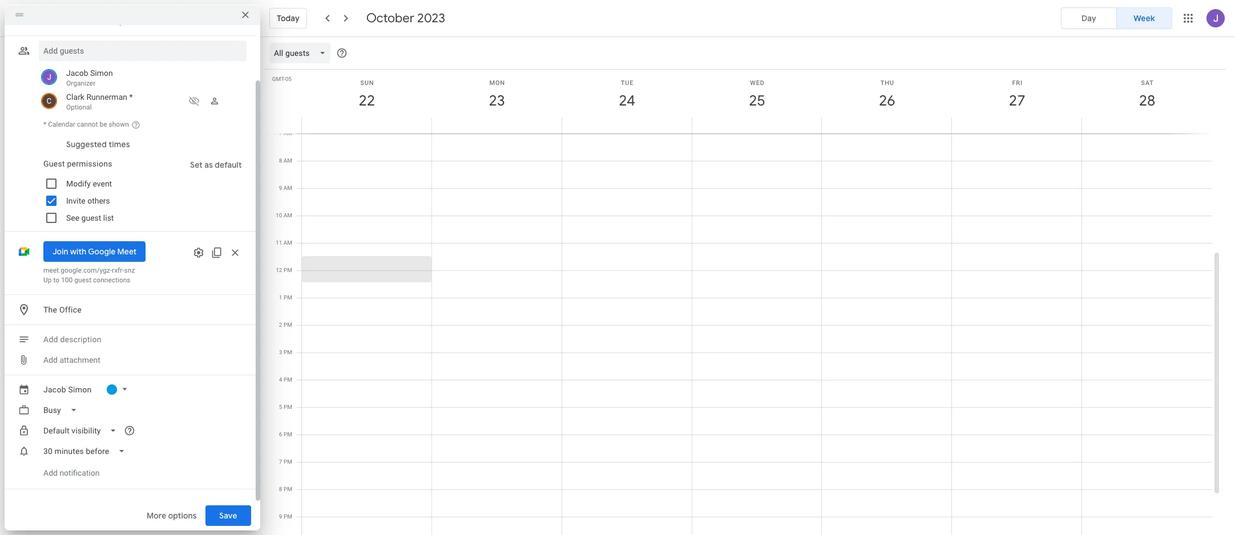 Task type: describe. For each thing, give the bounding box(es) containing it.
8 am
[[279, 158, 292, 164]]

add notification
[[43, 469, 100, 478]]

27
[[1008, 91, 1025, 110]]

not
[[101, 18, 112, 26]]

simon for jacob simon organizer
[[90, 68, 113, 78]]

the
[[43, 305, 57, 315]]

gmt-05
[[272, 76, 292, 82]]

fri 27
[[1008, 79, 1025, 110]]

friday, october 27 element
[[1004, 88, 1030, 114]]

8 for 8 pm
[[279, 486, 282, 493]]

grid containing 22
[[265, 37, 1222, 535]]

10
[[276, 212, 282, 219]]

sun
[[360, 79, 374, 87]]

am for 7 am
[[284, 130, 292, 136]]

see
[[66, 213, 79, 223]]

thursday, october 26 element
[[874, 88, 900, 114]]

* inside "clark runnerman * optional"
[[129, 92, 133, 102]]

mon
[[489, 79, 505, 87]]

Day radio
[[1061, 7, 1117, 29]]

pm for 9 pm
[[284, 514, 292, 520]]

option group containing day
[[1061, 7, 1172, 29]]

sun 22
[[358, 79, 374, 110]]

invite others
[[66, 196, 110, 205]]

group containing guest permissions
[[39, 155, 247, 227]]

office
[[59, 305, 82, 315]]

gmt-
[[272, 76, 285, 82]]

up
[[43, 276, 52, 284]]

set as default
[[190, 160, 242, 170]]

100
[[61, 276, 73, 284]]

am for 9 am
[[284, 185, 292, 191]]

2 pm
[[279, 322, 292, 328]]

notification
[[60, 469, 100, 478]]

25 column header
[[692, 70, 822, 134]]

7 for 7 am
[[279, 130, 282, 136]]

9 pm
[[279, 514, 292, 520]]

26
[[878, 91, 895, 110]]

show schedule of clark runnerman image
[[185, 92, 203, 110]]

9 for 9 pm
[[279, 514, 282, 520]]

wed
[[750, 79, 765, 87]]

22 column header
[[301, 70, 432, 134]]

2
[[279, 322, 282, 328]]

jacob simon organizer
[[66, 68, 113, 87]]

5 pm
[[279, 404, 292, 410]]

meet.google.com/ygz-rxfr-snz up to 100 guest connections
[[43, 267, 135, 284]]

25
[[748, 91, 765, 110]]

thu 26
[[878, 79, 895, 110]]

monday, october 23 element
[[484, 88, 510, 114]]

Week radio
[[1117, 7, 1172, 29]]

pm for 12 pm
[[284, 267, 292, 273]]

does not repeat
[[83, 18, 134, 26]]

see guest list
[[66, 213, 114, 223]]

optional
[[66, 103, 92, 111]]

7 am
[[279, 130, 292, 136]]

fri
[[1012, 79, 1023, 87]]

add description
[[43, 335, 101, 344]]

runnerman
[[86, 92, 127, 102]]

saturday, october 28 element
[[1134, 88, 1161, 114]]

calendar
[[48, 120, 75, 128]]

05
[[285, 76, 292, 82]]

invite
[[66, 196, 85, 205]]

12 pm
[[276, 267, 292, 273]]

9 for 9 am
[[279, 185, 282, 191]]

cannot
[[77, 120, 98, 128]]

3 pm
[[279, 349, 292, 356]]

week
[[1134, 13, 1155, 23]]

12
[[276, 267, 282, 273]]

add for add description
[[43, 335, 58, 344]]

join with google meet link
[[43, 241, 146, 262]]

does
[[83, 18, 99, 26]]

23 column header
[[431, 70, 562, 134]]

today button
[[269, 5, 307, 32]]

mon 23
[[488, 79, 505, 110]]

pm for 5 pm
[[284, 404, 292, 410]]

set as default button
[[186, 155, 247, 175]]

day
[[1082, 13, 1097, 23]]

add notification button
[[39, 460, 104, 487]]

set
[[190, 160, 203, 170]]

jacob simon, organizer tree item
[[39, 66, 247, 90]]

tuesday, october 24 element
[[614, 88, 640, 114]]

24
[[618, 91, 635, 110]]

wednesday, october 25 element
[[744, 88, 770, 114]]

23
[[488, 91, 504, 110]]

add description button
[[39, 329, 247, 350]]

2023
[[417, 10, 445, 26]]

join with google meet
[[53, 247, 137, 257]]

sat
[[1141, 79, 1154, 87]]

27 column header
[[952, 70, 1082, 134]]

pm for 6 pm
[[284, 432, 292, 438]]

to
[[53, 276, 59, 284]]

the office button
[[39, 300, 247, 320]]

10 am
[[276, 212, 292, 219]]

sunday, october 22 element
[[354, 88, 380, 114]]

permissions
[[67, 159, 112, 168]]

default
[[215, 160, 242, 170]]

pm for 4 pm
[[284, 377, 292, 383]]

11
[[276, 240, 282, 246]]

suggested times
[[66, 139, 130, 150]]

24 column header
[[562, 70, 692, 134]]



Task type: vqa. For each thing, say whether or not it's contained in the screenshot.
November 8 element
no



Task type: locate. For each thing, give the bounding box(es) containing it.
9
[[279, 185, 282, 191], [279, 514, 282, 520]]

3 add from the top
[[43, 469, 58, 478]]

5 pm from the top
[[284, 377, 292, 383]]

1 8 from the top
[[279, 158, 282, 164]]

guests invited to this event. tree
[[39, 66, 247, 114]]

4
[[279, 377, 282, 383]]

1 vertical spatial jacob
[[43, 385, 66, 394]]

clark runnerman * optional
[[66, 92, 133, 111]]

26 column header
[[822, 70, 952, 134]]

pm for 3 pm
[[284, 349, 292, 356]]

1 am from the top
[[284, 130, 292, 136]]

3 pm from the top
[[284, 322, 292, 328]]

22
[[358, 91, 374, 110]]

1 vertical spatial add
[[43, 356, 58, 365]]

list
[[103, 213, 114, 223]]

8
[[279, 158, 282, 164], [279, 486, 282, 493]]

7
[[279, 130, 282, 136], [279, 459, 282, 465]]

jacob for jacob simon
[[43, 385, 66, 394]]

add inside dropdown button
[[43, 335, 58, 344]]

pm for 2 pm
[[284, 322, 292, 328]]

5
[[279, 404, 282, 410]]

6
[[279, 432, 282, 438]]

simon down attachment
[[68, 385, 92, 394]]

add left attachment
[[43, 356, 58, 365]]

add left notification
[[43, 469, 58, 478]]

guest left the list
[[81, 213, 101, 223]]

simon inside jacob simon organizer
[[90, 68, 113, 78]]

repeat
[[113, 18, 134, 26]]

the office
[[43, 305, 82, 315]]

am for 10 am
[[284, 212, 292, 219]]

add inside button
[[43, 469, 58, 478]]

simon up the organizer
[[90, 68, 113, 78]]

tue
[[621, 79, 634, 87]]

7 pm
[[279, 459, 292, 465]]

0 horizontal spatial jacob
[[43, 385, 66, 394]]

8 down 7 am
[[279, 158, 282, 164]]

guest inside group
[[81, 213, 101, 223]]

None field
[[269, 43, 335, 63], [39, 400, 86, 421], [39, 421, 126, 441], [39, 441, 134, 462], [269, 43, 335, 63], [39, 400, 86, 421], [39, 421, 126, 441], [39, 441, 134, 462]]

pm right 12
[[284, 267, 292, 273]]

am right 11
[[284, 240, 292, 246]]

meet
[[117, 247, 137, 257]]

jacob simon
[[43, 385, 92, 394]]

grid
[[265, 37, 1222, 535]]

0 horizontal spatial *
[[43, 120, 46, 128]]

0 vertical spatial guest
[[81, 213, 101, 223]]

1 vertical spatial simon
[[68, 385, 92, 394]]

9 up 10
[[279, 185, 282, 191]]

3
[[279, 349, 282, 356]]

add for add attachment
[[43, 356, 58, 365]]

google
[[88, 247, 115, 257]]

9 down 8 pm
[[279, 514, 282, 520]]

thu
[[881, 79, 894, 87]]

pm right 4
[[284, 377, 292, 383]]

0 vertical spatial 8
[[279, 158, 282, 164]]

am
[[284, 130, 292, 136], [284, 158, 292, 164], [284, 185, 292, 191], [284, 212, 292, 219], [284, 240, 292, 246]]

jacob down add attachment
[[43, 385, 66, 394]]

2 8 from the top
[[279, 486, 282, 493]]

guest permissions
[[43, 159, 112, 168]]

snz
[[124, 267, 135, 275]]

am up 8 am at top
[[284, 130, 292, 136]]

add inside button
[[43, 356, 58, 365]]

2 7 from the top
[[279, 459, 282, 465]]

0 vertical spatial 9
[[279, 185, 282, 191]]

zone
[[61, 18, 76, 26]]

7 pm from the top
[[284, 432, 292, 438]]

2 pm from the top
[[284, 295, 292, 301]]

2 am from the top
[[284, 158, 292, 164]]

modify
[[66, 179, 91, 188]]

be
[[100, 120, 107, 128]]

7 for 7 pm
[[279, 459, 282, 465]]

am for 11 am
[[284, 240, 292, 246]]

guest
[[81, 213, 101, 223], [74, 276, 91, 284]]

today
[[277, 13, 300, 23]]

4 pm from the top
[[284, 349, 292, 356]]

1 vertical spatial 7
[[279, 459, 282, 465]]

28
[[1138, 91, 1155, 110]]

rxfr-
[[112, 267, 124, 275]]

7 down 6
[[279, 459, 282, 465]]

modify event
[[66, 179, 112, 188]]

add up add attachment
[[43, 335, 58, 344]]

0 vertical spatial add
[[43, 335, 58, 344]]

clark
[[66, 92, 84, 102]]

pm right the 1
[[284, 295, 292, 301]]

guest inside meet.google.com/ygz-rxfr-snz up to 100 guest connections
[[74, 276, 91, 284]]

0 vertical spatial 7
[[279, 130, 282, 136]]

times
[[109, 139, 130, 150]]

pm right 2
[[284, 322, 292, 328]]

pm right 5
[[284, 404, 292, 410]]

6 pm
[[279, 432, 292, 438]]

1 vertical spatial *
[[43, 120, 46, 128]]

pm right 3
[[284, 349, 292, 356]]

as
[[205, 160, 213, 170]]

Guests text field
[[43, 41, 242, 61]]

8 pm
[[279, 486, 292, 493]]

simon for jacob simon
[[68, 385, 92, 394]]

1 vertical spatial 9
[[279, 514, 282, 520]]

connections
[[93, 276, 130, 284]]

pm down 8 pm
[[284, 514, 292, 520]]

add for add notification
[[43, 469, 58, 478]]

am down 7 am
[[284, 158, 292, 164]]

pm up 8 pm
[[284, 459, 292, 465]]

1 add from the top
[[43, 335, 58, 344]]

4 pm
[[279, 377, 292, 383]]

0 vertical spatial simon
[[90, 68, 113, 78]]

october 2023
[[366, 10, 445, 26]]

pm
[[284, 267, 292, 273], [284, 295, 292, 301], [284, 322, 292, 328], [284, 349, 292, 356], [284, 377, 292, 383], [284, 404, 292, 410], [284, 432, 292, 438], [284, 459, 292, 465], [284, 486, 292, 493], [284, 514, 292, 520]]

am for 8 am
[[284, 158, 292, 164]]

28 column header
[[1082, 70, 1212, 134]]

11 am
[[276, 240, 292, 246]]

2 add from the top
[[43, 356, 58, 365]]

8 pm from the top
[[284, 459, 292, 465]]

* down jacob simon, organizer tree item
[[129, 92, 133, 102]]

wed 25
[[748, 79, 765, 110]]

time
[[43, 18, 59, 26]]

0 vertical spatial *
[[129, 92, 133, 102]]

1 vertical spatial 8
[[279, 486, 282, 493]]

* left calendar
[[43, 120, 46, 128]]

pm right 6
[[284, 432, 292, 438]]

others
[[87, 196, 110, 205]]

pm for 8 pm
[[284, 486, 292, 493]]

8 for 8 am
[[279, 158, 282, 164]]

option group
[[1061, 7, 1172, 29]]

group
[[39, 155, 247, 227]]

* calendar cannot be shown
[[43, 120, 129, 128]]

with
[[70, 247, 86, 257]]

7 up 8 am at top
[[279, 130, 282, 136]]

am right 10
[[284, 212, 292, 219]]

5 am from the top
[[284, 240, 292, 246]]

add attachment button
[[39, 350, 105, 370]]

1 horizontal spatial jacob
[[66, 68, 88, 78]]

8 up 9 pm
[[279, 486, 282, 493]]

am down 8 am at top
[[284, 185, 292, 191]]

guest down meet.google.com/ygz-
[[74, 276, 91, 284]]

description
[[60, 335, 101, 344]]

10 pm from the top
[[284, 514, 292, 520]]

jacob inside jacob simon organizer
[[66, 68, 88, 78]]

9 pm from the top
[[284, 486, 292, 493]]

pm for 1 pm
[[284, 295, 292, 301]]

sat 28
[[1138, 79, 1155, 110]]

*
[[129, 92, 133, 102], [43, 120, 46, 128]]

clark runnerman, optional tree item
[[39, 90, 247, 114]]

9 am
[[279, 185, 292, 191]]

tue 24
[[618, 79, 635, 110]]

time zone
[[43, 18, 76, 26]]

1 pm
[[279, 295, 292, 301]]

attachment
[[60, 356, 100, 365]]

jacob
[[66, 68, 88, 78], [43, 385, 66, 394]]

pm for 7 pm
[[284, 459, 292, 465]]

add attachment
[[43, 356, 100, 365]]

jacob for jacob simon organizer
[[66, 68, 88, 78]]

add
[[43, 335, 58, 344], [43, 356, 58, 365], [43, 469, 58, 478]]

october
[[366, 10, 414, 26]]

1 9 from the top
[[279, 185, 282, 191]]

pm up 9 pm
[[284, 486, 292, 493]]

jacob up the organizer
[[66, 68, 88, 78]]

1 7 from the top
[[279, 130, 282, 136]]

event
[[93, 179, 112, 188]]

1 pm from the top
[[284, 267, 292, 273]]

2 9 from the top
[[279, 514, 282, 520]]

1 vertical spatial guest
[[74, 276, 91, 284]]

1
[[279, 295, 282, 301]]

3 am from the top
[[284, 185, 292, 191]]

4 am from the top
[[284, 212, 292, 219]]

organizer
[[66, 79, 95, 87]]

1 horizontal spatial *
[[129, 92, 133, 102]]

0 vertical spatial jacob
[[66, 68, 88, 78]]

meet.google.com/ygz-
[[43, 267, 112, 275]]

2 vertical spatial add
[[43, 469, 58, 478]]

6 pm from the top
[[284, 404, 292, 410]]



